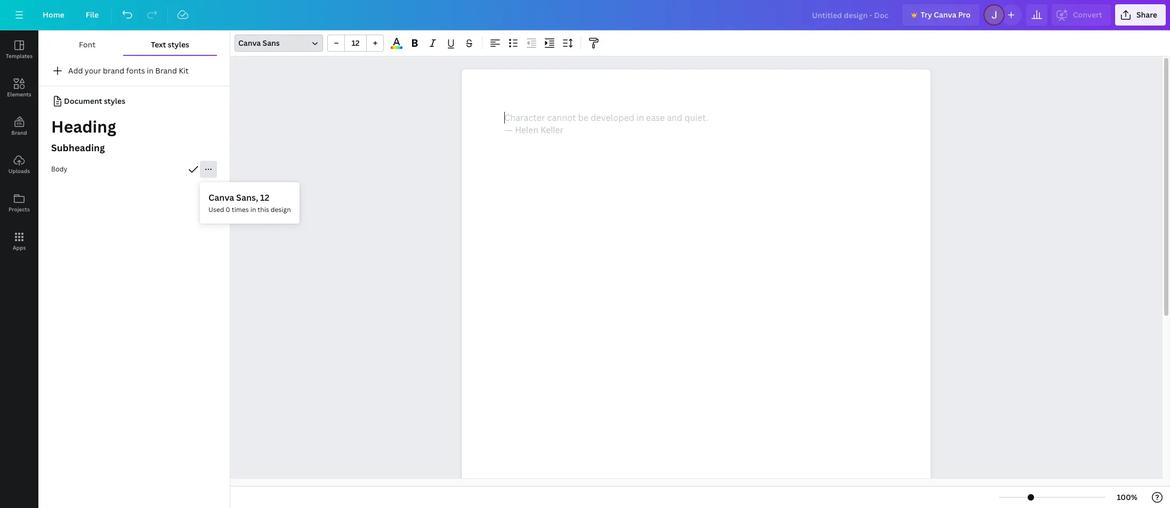 Task type: vqa. For each thing, say whether or not it's contained in the screenshot.
Sans, Canva
yes



Task type: locate. For each thing, give the bounding box(es) containing it.
0 vertical spatial canva
[[934, 10, 957, 20]]

0 vertical spatial brand
[[155, 66, 177, 76]]

100% button
[[1110, 490, 1145, 507]]

in inside add your brand fonts in brand kit button
[[147, 66, 153, 76]]

heading button
[[38, 114, 230, 140]]

styles
[[168, 39, 189, 50], [104, 96, 125, 106]]

styles right text
[[168, 39, 189, 50]]

0 horizontal spatial brand
[[11, 129, 27, 137]]

0 horizontal spatial styles
[[104, 96, 125, 106]]

canva up used
[[209, 192, 234, 204]]

templates button
[[0, 30, 38, 69]]

try canva pro
[[921, 10, 971, 20]]

1 vertical spatial in
[[250, 205, 256, 214]]

1 horizontal spatial styles
[[168, 39, 189, 50]]

add your brand fonts in brand kit button
[[38, 60, 230, 82]]

in right fonts
[[147, 66, 153, 76]]

pro
[[958, 10, 971, 20]]

elements
[[7, 91, 31, 98]]

1 vertical spatial styles
[[104, 96, 125, 106]]

heading
[[51, 116, 116, 138]]

canva left sans
[[238, 38, 261, 48]]

canva sans, 12 used 0 times in this design
[[209, 192, 291, 214]]

elements button
[[0, 69, 38, 107]]

used
[[209, 205, 224, 214]]

font
[[79, 39, 96, 50]]

0 horizontal spatial in
[[147, 66, 153, 76]]

brand up uploads button
[[11, 129, 27, 137]]

styles down brand
[[104, 96, 125, 106]]

canva
[[934, 10, 957, 20], [238, 38, 261, 48], [209, 192, 234, 204]]

1 vertical spatial canva
[[238, 38, 261, 48]]

body button
[[38, 159, 230, 180]]

1 horizontal spatial canva
[[238, 38, 261, 48]]

100%
[[1117, 493, 1138, 503]]

your
[[85, 66, 101, 76]]

brand button
[[0, 107, 38, 146]]

kit
[[179, 66, 189, 76]]

0 vertical spatial in
[[147, 66, 153, 76]]

styles for text styles
[[168, 39, 189, 50]]

1 vertical spatial brand
[[11, 129, 27, 137]]

1 horizontal spatial in
[[250, 205, 256, 214]]

Design title text field
[[804, 4, 898, 26]]

convert button
[[1052, 4, 1111, 26]]

brand left kit
[[155, 66, 177, 76]]

in
[[147, 66, 153, 76], [250, 205, 256, 214]]

projects
[[9, 206, 30, 213]]

styles inside text styles button
[[168, 39, 189, 50]]

in left this
[[250, 205, 256, 214]]

canva inside popup button
[[238, 38, 261, 48]]

brand
[[155, 66, 177, 76], [11, 129, 27, 137]]

0 horizontal spatial canva
[[209, 192, 234, 204]]

uploads
[[8, 167, 30, 175]]

canva right try
[[934, 10, 957, 20]]

2 vertical spatial canva
[[209, 192, 234, 204]]

fonts
[[126, 66, 145, 76]]

None text field
[[462, 69, 931, 509]]

subheading
[[51, 141, 105, 154]]

design
[[271, 205, 291, 214]]

group
[[327, 35, 384, 52]]

color range image
[[391, 47, 402, 49]]

add
[[68, 66, 83, 76]]

0 vertical spatial styles
[[168, 39, 189, 50]]

add your brand fonts in brand kit
[[68, 66, 189, 76]]

2 horizontal spatial canva
[[934, 10, 957, 20]]

sans
[[263, 38, 280, 48]]

file button
[[77, 4, 107, 26]]

text styles button
[[123, 35, 217, 55]]

this
[[258, 205, 269, 214]]

canva inside canva sans, 12 used 0 times in this design
[[209, 192, 234, 204]]



Task type: describe. For each thing, give the bounding box(es) containing it.
subheading button
[[38, 138, 230, 159]]

canva for sans
[[238, 38, 261, 48]]

document
[[64, 96, 102, 106]]

projects button
[[0, 184, 38, 222]]

1 horizontal spatial brand
[[155, 66, 177, 76]]

main menu bar
[[0, 0, 1171, 30]]

– – number field
[[348, 38, 363, 48]]

0
[[226, 205, 230, 214]]

text
[[151, 39, 166, 50]]

apps
[[13, 244, 26, 252]]

styles for document styles
[[104, 96, 125, 106]]

canva inside button
[[934, 10, 957, 20]]

share button
[[1116, 4, 1166, 26]]

text styles
[[151, 39, 189, 50]]

canva sans
[[238, 38, 280, 48]]

document styles
[[64, 96, 125, 106]]

try canva pro button
[[903, 4, 979, 26]]

home link
[[34, 4, 73, 26]]

brand
[[103, 66, 124, 76]]

body
[[51, 165, 67, 174]]

font button
[[51, 35, 123, 55]]

uploads button
[[0, 146, 38, 184]]

12
[[260, 192, 270, 204]]

in inside canva sans, 12 used 0 times in this design
[[250, 205, 256, 214]]

home
[[43, 10, 64, 20]]

sans,
[[236, 192, 258, 204]]

canva for sans,
[[209, 192, 234, 204]]

try
[[921, 10, 932, 20]]

templates
[[6, 52, 33, 60]]

convert
[[1073, 10, 1103, 20]]

side panel tab list
[[0, 30, 38, 261]]

apps button
[[0, 222, 38, 261]]

brand inside the side panel 'tab list'
[[11, 129, 27, 137]]

heading subheading
[[51, 116, 116, 154]]

file
[[86, 10, 99, 20]]

share
[[1137, 10, 1158, 20]]

canva sans button
[[235, 35, 323, 52]]

times
[[232, 205, 249, 214]]



